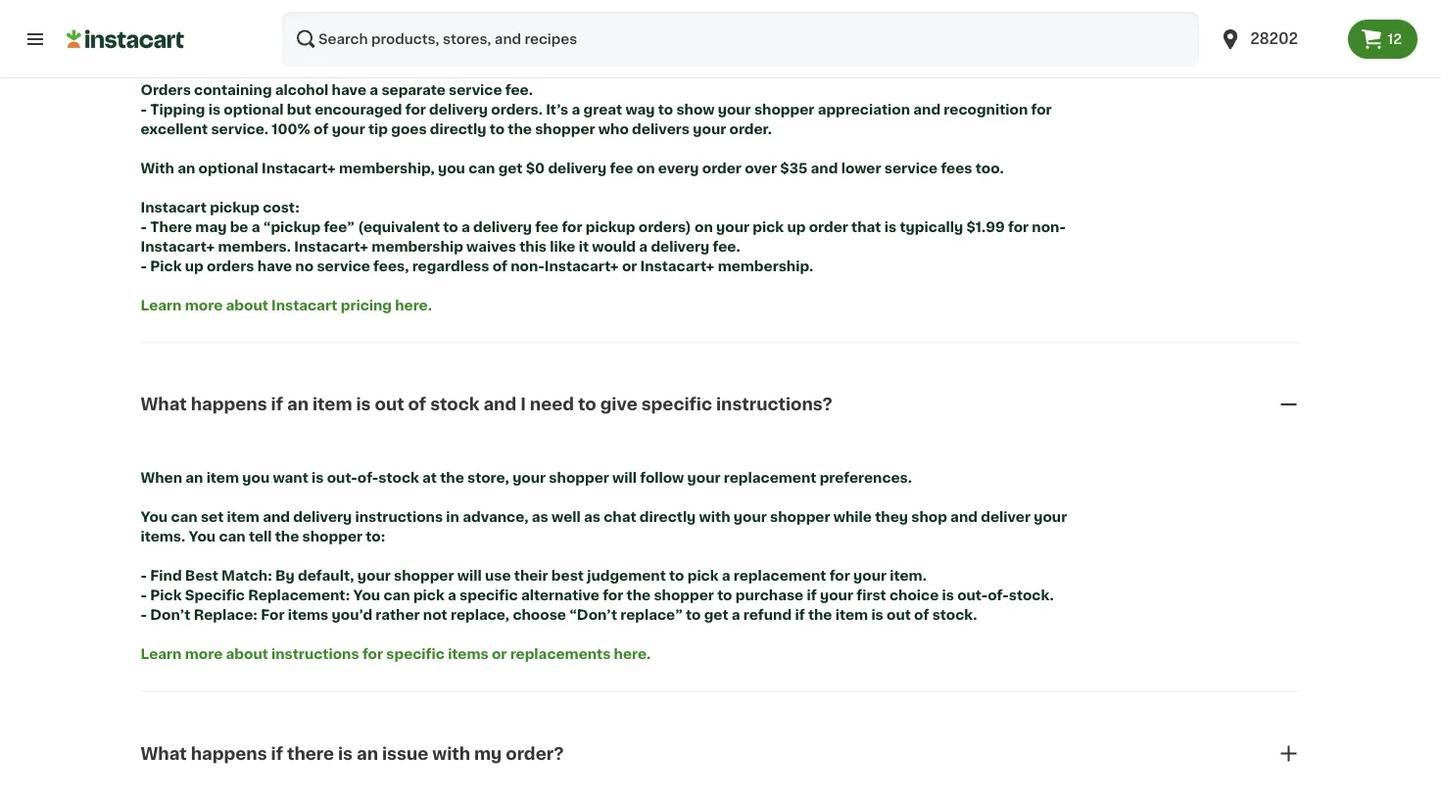 Task type: describe. For each thing, give the bounding box(es) containing it.
rather
[[376, 608, 420, 622]]

cart.
[[992, 63, 1026, 77]]

2 as from the left
[[584, 510, 601, 524]]

and up tell
[[263, 510, 290, 524]]

1 horizontal spatial items
[[448, 647, 489, 661]]

shopper up order.
[[754, 102, 815, 116]]

on inside instacart pickup cost: - there may be a "pickup fee" (equivalent to a delivery fee for pickup orders) on your pick up order that is typically $1.99 for non- instacart+ members. instacart+ membership waives this like it would a delivery fee. - pick up orders have no service fees, regardless of non-instacart+ or instacart+ membership.
[[695, 220, 713, 233]]

i
[[520, 396, 526, 413]]

chat
[[604, 510, 636, 524]]

cost: inside the here's a breakdown of instacart delivery cost: - delivery fees start at $3.99 for same-day orders over $35. fees vary for one-hour deliveries, club store deliveries, and deliveries under $35. - service fees vary and are subject to change based on factors like location and the number and types of items in your cart. orders containing alcohol have a separate service fee. - tipping is optional but encouraged for delivery orders. it's a great way to show your shopper appreciation and recognition for excellent service. 100% of your tip goes directly to the shopper who delivers your order.
[[436, 4, 473, 18]]

encouraged
[[315, 102, 402, 116]]

what happens if there is an issue with my order?
[[141, 746, 564, 762]]

2 vertical spatial fees
[[941, 161, 972, 175]]

it
[[579, 239, 589, 253]]

instacart+ down there
[[141, 239, 215, 253]]

instacart+ down fee"
[[294, 239, 368, 253]]

what happens if an item is out of stock and i need to give specific instructions? button
[[141, 369, 1301, 440]]

0 vertical spatial replacement
[[724, 471, 816, 485]]

find
[[150, 569, 182, 583]]

an right with
[[177, 161, 195, 175]]

your right store,
[[513, 471, 546, 485]]

item inside "- find best match: by default, your shopper will use their best judgement to pick a replacement for your item. - pick specific replacement: you can pick a specific alternative for the shopper to purchase if your first choice is out-of-stock. - don't replace: for items you'd rather not replace, choose "don't replace" to get a refund if the item is out of stock."
[[835, 608, 868, 622]]

0 horizontal spatial you
[[141, 510, 168, 524]]

"don't
[[569, 608, 617, 622]]

order inside instacart pickup cost: - there may be a "pickup fee" (equivalent to a delivery fee for pickup orders) on your pick up order that is typically $1.99 for non- instacart+ members. instacart+ membership waives this like it would a delivery fee. - pick up orders have no service fees, regardless of non-instacart+ or instacart+ membership.
[[809, 220, 848, 233]]

1 horizontal spatial pick
[[687, 569, 719, 583]]

don't
[[150, 608, 190, 622]]

your down to:
[[357, 569, 391, 583]]

delivery up waives
[[473, 220, 532, 233]]

subject
[[335, 63, 389, 77]]

pick inside instacart pickup cost: - there may be a "pickup fee" (equivalent to a delivery fee for pickup orders) on your pick up order that is typically $1.99 for non- instacart+ members. instacart+ membership waives this like it would a delivery fee. - pick up orders have no service fees, regardless of non-instacart+ or instacart+ membership.
[[753, 220, 784, 233]]

1 horizontal spatial will
[[612, 471, 637, 485]]

6 - from the top
[[141, 569, 147, 583]]

delivery down the change at the top left
[[429, 102, 488, 116]]

0 vertical spatial $35.
[[535, 24, 567, 37]]

the down orders.
[[508, 122, 532, 135]]

happens for there
[[191, 746, 267, 762]]

on inside the here's a breakdown of instacart delivery cost: - delivery fees start at $3.99 for same-day orders over $35. fees vary for one-hour deliveries, club store deliveries, and deliveries under $35. - service fees vary and are subject to change based on factors like location and the number and types of items in your cart. orders containing alcohol have a separate service fee. - tipping is optional but encouraged for delivery orders. it's a great way to show your shopper appreciation and recognition for excellent service. 100% of your tip goes directly to the shopper who delivers your order.
[[516, 63, 534, 77]]

for
[[261, 608, 285, 622]]

location
[[621, 63, 681, 77]]

1 vertical spatial service
[[884, 161, 938, 175]]

order.
[[729, 122, 772, 135]]

instructions?
[[716, 396, 833, 413]]

membership,
[[339, 161, 435, 175]]

if left there
[[271, 746, 283, 762]]

your right deliver
[[1034, 510, 1067, 524]]

excellent
[[141, 122, 208, 135]]

orders
[[141, 83, 191, 96]]

item.
[[890, 569, 927, 583]]

store,
[[467, 471, 509, 485]]

choice
[[890, 589, 939, 602]]

specific inside dropdown button
[[641, 396, 712, 413]]

number
[[742, 63, 798, 77]]

0 horizontal spatial pick
[[413, 589, 445, 602]]

tipping
[[150, 102, 205, 116]]

what happens if an item is out of stock and i need to give specific instructions?
[[141, 396, 833, 413]]

here's
[[141, 4, 187, 18]]

0 horizontal spatial $35.
[[260, 43, 292, 57]]

1 deliveries, from the left
[[737, 24, 812, 37]]

for right $1.99
[[1008, 220, 1029, 233]]

orders inside instacart pickup cost: - there may be a "pickup fee" (equivalent to a delivery fee for pickup orders) on your pick up order that is typically $1.99 for non- instacart+ members. instacart+ membership waives this like it would a delivery fee. - pick up orders have no service fees, regardless of non-instacart+ or instacart+ membership.
[[207, 259, 254, 273]]

separate
[[381, 83, 446, 96]]

delivery down orders) at the left of page
[[651, 239, 710, 253]]

to inside instacart pickup cost: - there may be a "pickup fee" (equivalent to a delivery fee for pickup orders) on your pick up order that is typically $1.99 for non- instacart+ members. instacart+ membership waives this like it would a delivery fee. - pick up orders have no service fees, regardless of non-instacart+ or instacart+ membership.
[[443, 220, 458, 233]]

membership
[[372, 239, 463, 253]]

shopper up well
[[549, 471, 609, 485]]

if right purchase
[[807, 589, 817, 602]]

0 vertical spatial up
[[787, 220, 806, 233]]

more for learn more about instructions for specific items or replacements here.
[[185, 647, 223, 661]]

great
[[584, 102, 622, 116]]

0 vertical spatial fees
[[214, 24, 246, 37]]

like inside instacart pickup cost: - there may be a "pickup fee" (equivalent to a delivery fee for pickup orders) on your pick up order that is typically $1.99 for non- instacart+ members. instacart+ membership waives this like it would a delivery fee. - pick up orders have no service fees, regardless of non-instacart+ or instacart+ membership.
[[550, 239, 576, 253]]

that
[[851, 220, 881, 233]]

of inside "- find best match: by default, your shopper will use their best judgement to pick a replacement for your item. - pick specific replacement: you can pick a specific alternative for the shopper to purchase if your first choice is out-of-stock. - don't replace: for items you'd rather not replace, choose "don't replace" to get a refund if the item is out of stock."
[[914, 608, 929, 622]]

your right follow
[[687, 471, 721, 485]]

your up "first" on the right bottom
[[853, 569, 887, 583]]

for down judgement
[[603, 589, 623, 602]]

the left store,
[[440, 471, 464, 485]]

have inside the here's a breakdown of instacart delivery cost: - delivery fees start at $3.99 for same-day orders over $35. fees vary for one-hour deliveries, club store deliveries, and deliveries under $35. - service fees vary and are subject to change based on factors like location and the number and types of items in your cart. orders containing alcohol have a separate service fee. - tipping is optional but encouraged for delivery orders. it's a great way to show your shopper appreciation and recognition for excellent service. 100% of your tip goes directly to the shopper who delivers your order.
[[332, 83, 366, 96]]

1 vertical spatial non-
[[511, 259, 545, 273]]

for left "one-"
[[643, 24, 664, 37]]

to:
[[366, 530, 385, 543]]

is inside instacart pickup cost: - there may be a "pickup fee" (equivalent to a delivery fee for pickup orders) on your pick up order that is typically $1.99 for non- instacart+ members. instacart+ membership waives this like it would a delivery fee. - pick up orders have no service fees, regardless of non-instacart+ or instacart+ membership.
[[884, 220, 897, 233]]

for up it
[[562, 220, 582, 233]]

0 horizontal spatial you
[[242, 471, 270, 485]]

members.
[[218, 239, 291, 253]]

the inside you can set item and delivery instructions in advance, as well as chat directly with your shopper while they shop and deliver your items. you can tell the shopper to:
[[275, 530, 299, 543]]

preferences.
[[820, 471, 912, 485]]

"pickup
[[263, 220, 321, 233]]

or inside instacart pickup cost: - there may be a "pickup fee" (equivalent to a delivery fee for pickup orders) on your pick up order that is typically $1.99 for non- instacart+ members. instacart+ membership waives this like it would a delivery fee. - pick up orders have no service fees, regardless of non-instacart+ or instacart+ membership.
[[622, 259, 637, 273]]

are
[[308, 63, 332, 77]]

set
[[201, 510, 224, 524]]

fee inside instacart pickup cost: - there may be a "pickup fee" (equivalent to a delivery fee for pickup orders) on your pick up order that is typically $1.99 for non- instacart+ members. instacart+ membership waives this like it would a delivery fee. - pick up orders have no service fees, regardless of non-instacart+ or instacart+ membership.
[[535, 220, 559, 233]]

to left purchase
[[717, 589, 732, 602]]

may
[[195, 220, 227, 233]]

orders inside the here's a breakdown of instacart delivery cost: - delivery fees start at $3.99 for same-day orders over $35. fees vary for one-hour deliveries, club store deliveries, and deliveries under $35. - service fees vary and are subject to change based on factors like location and the number and types of items in your cart. orders containing alcohol have a separate service fee. - tipping is optional but encouraged for delivery orders. it's a great way to show your shopper appreciation and recognition for excellent service. 100% of your tip goes directly to the shopper who delivers your order.
[[449, 24, 497, 37]]

(equivalent
[[358, 220, 440, 233]]

way
[[625, 102, 655, 116]]

8 - from the top
[[141, 608, 147, 622]]

1 horizontal spatial here.
[[614, 647, 651, 661]]

4 - from the top
[[141, 220, 147, 233]]

instacart pickup cost: - there may be a "pickup fee" (equivalent to a delivery fee for pickup orders) on your pick up order that is typically $1.99 for non- instacart+ members. instacart+ membership waives this like it would a delivery fee. - pick up orders have no service fees, regardless of non-instacart+ or instacart+ membership.
[[141, 200, 1066, 273]]

shopper left while on the bottom of the page
[[770, 510, 830, 524]]

delivery right $0
[[548, 161, 607, 175]]

28202 button
[[1219, 12, 1337, 67]]

who
[[598, 122, 629, 135]]

issue
[[382, 746, 428, 762]]

1 vertical spatial instructions
[[271, 647, 359, 661]]

28202
[[1250, 32, 1298, 46]]

order?
[[506, 746, 564, 762]]

best
[[551, 569, 584, 583]]

delivery up same-
[[374, 4, 433, 18]]

follow
[[640, 471, 684, 485]]

1 vertical spatial over
[[745, 161, 777, 175]]

change
[[411, 63, 465, 77]]

1 vertical spatial fees
[[208, 63, 240, 77]]

use
[[485, 569, 511, 583]]

under
[[215, 43, 257, 57]]

store
[[850, 24, 888, 37]]

shopper up not
[[394, 569, 454, 583]]

to right 'replace"' on the left bottom
[[686, 608, 701, 622]]

pricing
[[341, 298, 392, 312]]

1 vertical spatial at
[[422, 471, 437, 485]]

waives
[[466, 239, 516, 253]]

tip
[[368, 122, 388, 135]]

your left "first" on the right bottom
[[820, 589, 853, 602]]

to up 'replace"' on the left bottom
[[669, 569, 684, 583]]

1 vertical spatial vary
[[243, 63, 275, 77]]

1 horizontal spatial you
[[438, 161, 465, 175]]

for down separate on the left top of page
[[405, 102, 426, 116]]

optional inside the here's a breakdown of instacart delivery cost: - delivery fees start at $3.99 for same-day orders over $35. fees vary for one-hour deliveries, club store deliveries, and deliveries under $35. - service fees vary and are subject to change based on factors like location and the number and types of items in your cart. orders containing alcohol have a separate service fee. - tipping is optional but encouraged for delivery orders. it's a great way to show your shopper appreciation and recognition for excellent service. 100% of your tip goes directly to the shopper who delivers your order.
[[224, 102, 284, 116]]

directly inside the here's a breakdown of instacart delivery cost: - delivery fees start at $3.99 for same-day orders over $35. fees vary for one-hour deliveries, club store deliveries, and deliveries under $35. - service fees vary and are subject to change based on factors like location and the number and types of items in your cart. orders containing alcohol have a separate service fee. - tipping is optional but encouraged for delivery orders. it's a great way to show your shopper appreciation and recognition for excellent service. 100% of your tip goes directly to the shopper who delivers your order.
[[430, 122, 486, 135]]

1 vertical spatial pickup
[[586, 220, 635, 233]]

show
[[676, 102, 715, 116]]

hour
[[700, 24, 734, 37]]

out inside "- find best match: by default, your shopper will use their best judgement to pick a replacement for your item. - pick specific replacement: you can pick a specific alternative for the shopper to purchase if your first choice is out-of-stock. - don't replace: for items you'd rather not replace, choose "don't replace" to get a refund if the item is out of stock."
[[887, 608, 911, 622]]

can left $0
[[468, 161, 495, 175]]

items inside the here's a breakdown of instacart delivery cost: - delivery fees start at $3.99 for same-day orders over $35. fees vary for one-hour deliveries, club store deliveries, and deliveries under $35. - service fees vary and are subject to change based on factors like location and the number and types of items in your cart. orders containing alcohol have a separate service fee. - tipping is optional but encouraged for delivery orders. it's a great way to show your shopper appreciation and recognition for excellent service. 100% of your tip goes directly to the shopper who delivers your order.
[[895, 63, 935, 77]]

0 vertical spatial order
[[702, 161, 742, 175]]

replacement inside "- find best match: by default, your shopper will use their best judgement to pick a replacement for your item. - pick specific replacement: you can pick a specific alternative for the shopper to purchase if your first choice is out-of-stock. - don't replace: for items you'd rather not replace, choose "don't replace" to get a refund if the item is out of stock."
[[734, 569, 826, 583]]

- find best match: by default, your shopper will use their best judgement to pick a replacement for your item. - pick specific replacement: you can pick a specific alternative for the shopper to purchase if your first choice is out-of-stock. - don't replace: for items you'd rather not replace, choose "don't replace" to get a refund if the item is out of stock.
[[141, 569, 1054, 622]]

of inside dropdown button
[[408, 396, 426, 413]]

replace"
[[620, 608, 683, 622]]

fee. inside instacart pickup cost: - there may be a "pickup fee" (equivalent to a delivery fee for pickup orders) on your pick up order that is typically $1.99 for non- instacart+ members. instacart+ membership waives this like it would a delivery fee. - pick up orders have no service fees, regardless of non-instacart+ or instacart+ membership.
[[713, 239, 740, 253]]

alternative
[[521, 589, 600, 602]]

containing
[[194, 83, 272, 96]]

replacements
[[510, 647, 611, 661]]

and left recognition
[[913, 102, 941, 116]]

items.
[[141, 530, 185, 543]]

0 horizontal spatial or
[[492, 647, 507, 661]]

0 vertical spatial vary
[[608, 24, 640, 37]]

refund
[[743, 608, 792, 622]]

about for instructions
[[226, 647, 268, 661]]

with inside you can set item and delivery instructions in advance, as well as chat directly with your shopper while they shop and deliver your items. you can tell the shopper to:
[[699, 510, 730, 524]]

if up want
[[271, 396, 283, 413]]

specific
[[185, 589, 245, 602]]

you for find
[[353, 589, 380, 602]]

the right refund
[[808, 608, 832, 622]]

typically
[[900, 220, 963, 233]]

to up separate on the left top of page
[[393, 63, 408, 77]]

pick inside instacart pickup cost: - there may be a "pickup fee" (equivalent to a delivery fee for pickup orders) on your pick up order that is typically $1.99 for non- instacart+ members. instacart+ membership waives this like it would a delivery fee. - pick up orders have no service fees, regardless of non-instacart+ or instacart+ membership.
[[150, 259, 182, 273]]

and inside what happens if an item is out of stock and i need to give specific instructions? dropdown button
[[483, 396, 517, 413]]

want
[[273, 471, 308, 485]]

when an item you want is out-of-stock at the store, your shopper will follow your replacement preferences.
[[141, 471, 912, 485]]

the down hour
[[715, 63, 739, 77]]

specific inside "- find best match: by default, your shopper will use their best judgement to pick a replacement for your item. - pick specific replacement: you can pick a specific alternative for the shopper to purchase if your first choice is out-of-stock. - don't replace: for items you'd rather not replace, choose "don't replace" to get a refund if the item is out of stock."
[[460, 589, 518, 602]]

delivery
[[150, 24, 211, 37]]

0 vertical spatial here.
[[395, 298, 432, 312]]

2 vertical spatial instacart
[[271, 298, 337, 312]]

1 as from the left
[[532, 510, 548, 524]]

types
[[832, 63, 873, 77]]

but
[[287, 102, 311, 116]]

purchase
[[736, 589, 804, 602]]

your down encouraged
[[332, 122, 365, 135]]

and left types
[[801, 63, 829, 77]]

0 horizontal spatial get
[[498, 161, 523, 175]]

my
[[474, 746, 502, 762]]

one-
[[667, 24, 700, 37]]

0 vertical spatial stock.
[[1009, 589, 1054, 602]]

your up order.
[[718, 102, 751, 116]]

your up purchase
[[734, 510, 767, 524]]

for right recognition
[[1031, 102, 1052, 116]]

and up the show
[[684, 63, 711, 77]]

tell
[[249, 530, 272, 543]]

choose
[[513, 608, 566, 622]]

learn for learn more about instacart pricing here.
[[141, 298, 182, 312]]

service
[[150, 63, 205, 77]]

to up delivers
[[658, 102, 673, 116]]

match:
[[221, 569, 272, 583]]

fees,
[[373, 259, 409, 273]]

factors
[[537, 63, 590, 77]]

orders.
[[491, 102, 543, 116]]

by
[[275, 569, 295, 583]]

the down judgement
[[627, 589, 651, 602]]

and right shop
[[950, 510, 978, 524]]

start
[[249, 24, 284, 37]]

0 vertical spatial pickup
[[210, 200, 260, 214]]

can down set on the left
[[219, 530, 246, 543]]

stock for of-
[[379, 471, 419, 485]]



Task type: vqa. For each thing, say whether or not it's contained in the screenshot.
THE WHAT HAPPENS IF AN ITEM IS OUT OF STOCK AND I NEED TO GIVE SPECIFIC INSTRUCTIONS? DROPDOWN BUTTON
yes



Task type: locate. For each thing, give the bounding box(es) containing it.
2 deliveries, from the left
[[891, 24, 966, 37]]

you down set on the left
[[189, 530, 216, 543]]

more
[[185, 298, 223, 312], [185, 647, 223, 661]]

breakdown
[[202, 4, 283, 18]]

not
[[423, 608, 447, 622]]

or down replace,
[[492, 647, 507, 661]]

service inside the here's a breakdown of instacart delivery cost: - delivery fees start at $3.99 for same-day orders over $35. fees vary for one-hour deliveries, club store deliveries, and deliveries under $35. - service fees vary and are subject to change based on factors like location and the number and types of items in your cart. orders containing alcohol have a separate service fee. - tipping is optional but encouraged for delivery orders. it's a great way to show your shopper appreciation and recognition for excellent service. 100% of your tip goes directly to the shopper who delivers your order.
[[449, 83, 502, 96]]

0 vertical spatial you
[[438, 161, 465, 175]]

fees
[[214, 24, 246, 37], [208, 63, 240, 77], [941, 161, 972, 175]]

1 horizontal spatial directly
[[640, 510, 696, 524]]

1 vertical spatial stock.
[[932, 608, 977, 622]]

instacart+ down orders) at the left of page
[[640, 259, 715, 273]]

instacart down no
[[271, 298, 337, 312]]

will inside "- find best match: by default, your shopper will use their best judgement to pick a replacement for your item. - pick specific replacement: you can pick a specific alternative for the shopper to purchase if your first choice is out-of-stock. - don't replace: for items you'd rather not replace, choose "don't replace" to get a refund if the item is out of stock."
[[457, 569, 482, 583]]

1 horizontal spatial have
[[332, 83, 366, 96]]

pickup up would
[[586, 220, 635, 233]]

1 horizontal spatial out
[[887, 608, 911, 622]]

judgement
[[587, 569, 666, 583]]

you
[[438, 161, 465, 175], [242, 471, 270, 485]]

0 vertical spatial fee.
[[505, 83, 533, 96]]

2 happens from the top
[[191, 746, 267, 762]]

optional up service.
[[224, 102, 284, 116]]

fee up this
[[535, 220, 559, 233]]

0 horizontal spatial will
[[457, 569, 482, 583]]

2 horizontal spatial on
[[695, 220, 713, 233]]

an right when
[[185, 471, 203, 485]]

service inside instacart pickup cost: - there may be a "pickup fee" (equivalent to a delivery fee for pickup orders) on your pick up order that is typically $1.99 for non- instacart+ members. instacart+ membership waives this like it would a delivery fee. - pick up orders have no service fees, regardless of non-instacart+ or instacart+ membership.
[[317, 259, 370, 273]]

0 vertical spatial what
[[141, 396, 187, 413]]

you for can
[[189, 530, 216, 543]]

cost:
[[436, 4, 473, 18], [263, 200, 300, 214]]

stock for of
[[430, 396, 480, 413]]

0 horizontal spatial have
[[257, 259, 292, 273]]

instacart inside instacart pickup cost: - there may be a "pickup fee" (equivalent to a delivery fee for pickup orders) on your pick up order that is typically $1.99 for non- instacart+ members. instacart+ membership waives this like it would a delivery fee. - pick up orders have no service fees, regardless of non-instacart+ or instacart+ membership.
[[141, 200, 207, 214]]

28202 button
[[1207, 12, 1348, 67]]

fees up under
[[214, 24, 246, 37]]

1 horizontal spatial like
[[593, 63, 618, 77]]

it's
[[546, 102, 569, 116]]

0 horizontal spatial over
[[500, 24, 532, 37]]

delivery
[[374, 4, 433, 18], [429, 102, 488, 116], [548, 161, 607, 175], [473, 220, 532, 233], [651, 239, 710, 253], [293, 510, 352, 524]]

0 horizontal spatial on
[[516, 63, 534, 77]]

0 horizontal spatial deliveries,
[[737, 24, 812, 37]]

instructions down you'd
[[271, 647, 359, 661]]

0 horizontal spatial of-
[[357, 471, 379, 485]]

if
[[271, 396, 283, 413], [807, 589, 817, 602], [795, 608, 805, 622], [271, 746, 283, 762]]

of- down deliver
[[988, 589, 1009, 602]]

orders right day on the left of page
[[449, 24, 497, 37]]

1 vertical spatial stock
[[379, 471, 419, 485]]

0 horizontal spatial stock
[[379, 471, 419, 485]]

0 vertical spatial fee
[[610, 161, 633, 175]]

1 vertical spatial here.
[[614, 647, 651, 661]]

2 vertical spatial service
[[317, 259, 370, 273]]

pick down find
[[150, 589, 182, 602]]

shopper down it's
[[535, 122, 595, 135]]

vary down under
[[243, 63, 275, 77]]

well
[[552, 510, 581, 524]]

non- down this
[[511, 259, 545, 273]]

specific down rather
[[386, 647, 445, 661]]

of inside instacart pickup cost: - there may be a "pickup fee" (equivalent to a delivery fee for pickup orders) on your pick up order that is typically $1.99 for non- instacart+ members. instacart+ membership waives this like it would a delivery fee. - pick up orders have no service fees, regardless of non-instacart+ or instacart+ membership.
[[492, 259, 508, 273]]

learn more about instacart pricing here. link
[[141, 298, 432, 312]]

0 vertical spatial at
[[287, 24, 301, 37]]

regardless
[[412, 259, 489, 273]]

an up want
[[287, 396, 309, 413]]

2 vertical spatial on
[[695, 220, 713, 233]]

fee. inside the here's a breakdown of instacart delivery cost: - delivery fees start at $3.99 for same-day orders over $35. fees vary for one-hour deliveries, club store deliveries, and deliveries under $35. - service fees vary and are subject to change based on factors like location and the number and types of items in your cart. orders containing alcohol have a separate service fee. - tipping is optional but encouraged for delivery orders. it's a great way to show your shopper appreciation and recognition for excellent service. 100% of your tip goes directly to the shopper who delivers your order.
[[505, 83, 533, 96]]

stock. down choice
[[932, 608, 977, 622]]

2 vertical spatial specific
[[386, 647, 445, 661]]

0 horizontal spatial vary
[[243, 63, 275, 77]]

specific
[[641, 396, 712, 413], [460, 589, 518, 602], [386, 647, 445, 661]]

there
[[287, 746, 334, 762]]

happens for an
[[191, 396, 267, 413]]

for
[[349, 24, 370, 37], [643, 24, 664, 37], [405, 102, 426, 116], [1031, 102, 1052, 116], [562, 220, 582, 233], [1008, 220, 1029, 233], [830, 569, 850, 583], [603, 589, 623, 602], [362, 647, 383, 661]]

you up you'd
[[353, 589, 380, 602]]

to inside dropdown button
[[578, 396, 596, 413]]

$3.99
[[305, 24, 346, 37]]

deliveries
[[141, 43, 211, 57]]

2 vertical spatial items
[[448, 647, 489, 661]]

orders
[[449, 24, 497, 37], [207, 259, 254, 273]]

best
[[185, 569, 218, 583]]

of- inside "- find best match: by default, your shopper will use their best judgement to pick a replacement for your item. - pick specific replacement: you can pick a specific alternative for the shopper to purchase if your first choice is out-of-stock. - don't replace: for items you'd rather not replace, choose "don't replace" to get a refund if the item is out of stock."
[[988, 589, 1009, 602]]

your down the show
[[693, 122, 726, 135]]

replace,
[[451, 608, 510, 622]]

1 horizontal spatial out-
[[957, 589, 988, 602]]

0 vertical spatial about
[[226, 298, 268, 312]]

1 horizontal spatial up
[[787, 220, 806, 233]]

with inside dropdown button
[[432, 746, 470, 762]]

1 vertical spatial on
[[637, 161, 655, 175]]

learn more about instructions for specific items or replacements here.
[[141, 647, 651, 661]]

0 horizontal spatial items
[[288, 608, 328, 622]]

replacement:
[[248, 589, 350, 602]]

out
[[375, 396, 404, 413], [887, 608, 911, 622]]

pick down there
[[150, 259, 182, 273]]

with right chat
[[699, 510, 730, 524]]

about down the replace:
[[226, 647, 268, 661]]

$35.
[[535, 24, 567, 37], [260, 43, 292, 57]]

order
[[702, 161, 742, 175], [809, 220, 848, 233]]

have
[[332, 83, 366, 96], [257, 259, 292, 273]]

you inside "- find best match: by default, your shopper will use their best judgement to pick a replacement for your item. - pick specific replacement: you can pick a specific alternative for the shopper to purchase if your first choice is out-of-stock. - don't replace: for items you'd rather not replace, choose "don't replace" to get a refund if the item is out of stock."
[[353, 589, 380, 602]]

items right types
[[895, 63, 935, 77]]

this
[[519, 239, 547, 253]]

happens
[[191, 396, 267, 413], [191, 746, 267, 762]]

1 vertical spatial replacement
[[734, 569, 826, 583]]

item inside dropdown button
[[312, 396, 352, 413]]

appreciation
[[818, 102, 910, 116]]

0 vertical spatial directly
[[430, 122, 486, 135]]

1 vertical spatial like
[[550, 239, 576, 253]]

0 vertical spatial pick
[[150, 259, 182, 273]]

0 vertical spatial will
[[612, 471, 637, 485]]

0 horizontal spatial like
[[550, 239, 576, 253]]

replacement down instructions?
[[724, 471, 816, 485]]

recognition
[[944, 102, 1028, 116]]

Search field
[[282, 12, 1199, 67]]

to up membership
[[443, 220, 458, 233]]

1 vertical spatial with
[[432, 746, 470, 762]]

at inside the here's a breakdown of instacart delivery cost: - delivery fees start at $3.99 for same-day orders over $35. fees vary for one-hour deliveries, club store deliveries, and deliveries under $35. - service fees vary and are subject to change based on factors like location and the number and types of items in your cart. orders containing alcohol have a separate service fee. - tipping is optional but encouraged for delivery orders. it's a great way to show your shopper appreciation and recognition for excellent service. 100% of your tip goes directly to the shopper who delivers your order.
[[287, 24, 301, 37]]

0 vertical spatial on
[[516, 63, 534, 77]]

1 vertical spatial directly
[[640, 510, 696, 524]]

items inside "- find best match: by default, your shopper will use their best judgement to pick a replacement for your item. - pick specific replacement: you can pick a specific alternative for the shopper to purchase if your first choice is out-of-stock. - don't replace: for items you'd rather not replace, choose "don't replace" to get a refund if the item is out of stock."
[[288, 608, 328, 622]]

0 horizontal spatial fee.
[[505, 83, 533, 96]]

what for what happens if an item is out of stock and i need to give specific instructions?
[[141, 396, 187, 413]]

0 horizontal spatial out-
[[327, 471, 357, 485]]

1 vertical spatial happens
[[191, 746, 267, 762]]

be
[[230, 220, 248, 233]]

on right based
[[516, 63, 534, 77]]

service
[[449, 83, 502, 96], [884, 161, 938, 175], [317, 259, 370, 273]]

item inside you can set item and delivery instructions in advance, as well as chat directly with your shopper while they shop and deliver your items. you can tell the shopper to:
[[227, 510, 260, 524]]

your left 'cart.'
[[955, 63, 988, 77]]

instacart
[[305, 4, 371, 18], [141, 200, 207, 214], [271, 298, 337, 312]]

for right $3.99
[[349, 24, 370, 37]]

pick inside "- find best match: by default, your shopper will use their best judgement to pick a replacement for your item. - pick specific replacement: you can pick a specific alternative for the shopper to purchase if your first choice is out-of-stock. - don't replace: for items you'd rather not replace, choose "don't replace" to get a refund if the item is out of stock."
[[150, 589, 182, 602]]

0 horizontal spatial in
[[446, 510, 459, 524]]

1 horizontal spatial cost:
[[436, 4, 473, 18]]

and right $35
[[811, 161, 838, 175]]

instacart logo image
[[67, 27, 184, 51]]

0 vertical spatial like
[[593, 63, 618, 77]]

1 what from the top
[[141, 396, 187, 413]]

1 horizontal spatial orders
[[449, 24, 497, 37]]

like inside the here's a breakdown of instacart delivery cost: - delivery fees start at $3.99 for same-day orders over $35. fees vary for one-hour deliveries, club store deliveries, and deliveries under $35. - service fees vary and are subject to change based on factors like location and the number and types of items in your cart. orders containing alcohol have a separate service fee. - tipping is optional but encouraged for delivery orders. it's a great way to show your shopper appreciation and recognition for excellent service. 100% of your tip goes directly to the shopper who delivers your order.
[[593, 63, 618, 77]]

out- inside "- find best match: by default, your shopper will use their best judgement to pick a replacement for your item. - pick specific replacement: you can pick a specific alternative for the shopper to purchase if your first choice is out-of-stock. - don't replace: for items you'd rather not replace, choose "don't replace" to get a refund if the item is out of stock."
[[957, 589, 988, 602]]

you can set item and delivery instructions in advance, as well as chat directly with your shopper while they shop and deliver your items. you can tell the shopper to:
[[141, 510, 1070, 543]]

the right tell
[[275, 530, 299, 543]]

vary right fees
[[608, 24, 640, 37]]

0 horizontal spatial orders
[[207, 259, 254, 273]]

order right the every
[[702, 161, 742, 175]]

0 vertical spatial or
[[622, 259, 637, 273]]

0 horizontal spatial specific
[[386, 647, 445, 661]]

1 vertical spatial get
[[704, 608, 728, 622]]

of
[[287, 4, 302, 18], [876, 63, 892, 77], [314, 122, 329, 135], [492, 259, 508, 273], [408, 396, 426, 413], [914, 608, 929, 622]]

1 vertical spatial you
[[242, 471, 270, 485]]

fee down who
[[610, 161, 633, 175]]

replace:
[[194, 608, 258, 622]]

1 vertical spatial $35.
[[260, 43, 292, 57]]

your inside instacart pickup cost: - there may be a "pickup fee" (equivalent to a delivery fee for pickup orders) on your pick up order that is typically $1.99 for non- instacart+ members. instacart+ membership waives this like it would a delivery fee. - pick up orders have no service fees, regardless of non-instacart+ or instacart+ membership.
[[716, 220, 750, 233]]

shopper up 'replace"' on the left bottom
[[654, 589, 714, 602]]

learn down don't
[[141, 647, 182, 661]]

like left it
[[550, 239, 576, 253]]

1 horizontal spatial stock
[[430, 396, 480, 413]]

1 vertical spatial items
[[288, 608, 328, 622]]

items down replace,
[[448, 647, 489, 661]]

3 - from the top
[[141, 102, 147, 116]]

of-
[[357, 471, 379, 485], [988, 589, 1009, 602]]

fee. up orders.
[[505, 83, 533, 96]]

0 vertical spatial orders
[[449, 24, 497, 37]]

and left i
[[483, 396, 517, 413]]

up down may
[[185, 259, 204, 273]]

0 vertical spatial out
[[375, 396, 404, 413]]

12
[[1387, 32, 1402, 46]]

instacart+ down it
[[545, 259, 619, 273]]

about
[[226, 298, 268, 312], [226, 647, 268, 661]]

0 vertical spatial happens
[[191, 396, 267, 413]]

you
[[141, 510, 168, 524], [189, 530, 216, 543], [353, 589, 380, 602]]

in inside the here's a breakdown of instacart delivery cost: - delivery fees start at $3.99 for same-day orders over $35. fees vary for one-hour deliveries, club store deliveries, and deliveries under $35. - service fees vary and are subject to change based on factors like location and the number and types of items in your cart. orders containing alcohol have a separate service fee. - tipping is optional but encouraged for delivery orders. it's a great way to show your shopper appreciation and recognition for excellent service. 100% of your tip goes directly to the shopper who delivers your order.
[[939, 63, 952, 77]]

1 vertical spatial fee
[[535, 220, 559, 233]]

1 vertical spatial out-
[[957, 589, 988, 602]]

1 about from the top
[[226, 298, 268, 312]]

1 learn from the top
[[141, 298, 182, 312]]

about for instacart
[[226, 298, 268, 312]]

1 vertical spatial of-
[[988, 589, 1009, 602]]

stock. down deliver
[[1009, 589, 1054, 602]]

membership.
[[718, 259, 813, 273]]

1 vertical spatial out
[[887, 608, 911, 622]]

a
[[191, 4, 199, 18], [370, 83, 378, 96], [572, 102, 580, 116], [252, 220, 260, 233], [461, 220, 470, 233], [639, 239, 648, 253], [722, 569, 730, 583], [448, 589, 456, 602], [732, 608, 740, 622]]

2 pick from the top
[[150, 589, 182, 602]]

1 horizontal spatial as
[[584, 510, 601, 524]]

1 horizontal spatial you
[[189, 530, 216, 543]]

1 horizontal spatial in
[[939, 63, 952, 77]]

stock left i
[[430, 396, 480, 413]]

cost: inside instacart pickup cost: - there may be a "pickup fee" (equivalent to a delivery fee for pickup orders) on your pick up order that is typically $1.99 for non- instacart+ members. instacart+ membership waives this like it would a delivery fee. - pick up orders have no service fees, regardless of non-instacart+ or instacart+ membership.
[[263, 200, 300, 214]]

2 more from the top
[[185, 647, 223, 661]]

get inside "- find best match: by default, your shopper will use their best judgement to pick a replacement for your item. - pick specific replacement: you can pick a specific alternative for the shopper to purchase if your first choice is out-of-stock. - don't replace: for items you'd rather not replace, choose "don't replace" to get a refund if the item is out of stock."
[[704, 608, 728, 622]]

out- right choice
[[957, 589, 988, 602]]

what for what happens if there is an issue with my order?
[[141, 746, 187, 762]]

0 horizontal spatial service
[[317, 259, 370, 273]]

pick
[[753, 220, 784, 233], [687, 569, 719, 583], [413, 589, 445, 602]]

need
[[530, 396, 574, 413]]

0 vertical spatial instacart
[[305, 4, 371, 18]]

1 horizontal spatial vary
[[608, 24, 640, 37]]

2 horizontal spatial pick
[[753, 220, 784, 233]]

instructions
[[355, 510, 443, 524], [271, 647, 359, 661]]

shopper
[[754, 102, 815, 116], [535, 122, 595, 135], [549, 471, 609, 485], [770, 510, 830, 524], [302, 530, 363, 543], [394, 569, 454, 583], [654, 589, 714, 602]]

0 vertical spatial non-
[[1032, 220, 1066, 233]]

is inside the here's a breakdown of instacart delivery cost: - delivery fees start at $3.99 for same-day orders over $35. fees vary for one-hour deliveries, club store deliveries, and deliveries under $35. - service fees vary and are subject to change based on factors like location and the number and types of items in your cart. orders containing alcohol have a separate service fee. - tipping is optional but encouraged for delivery orders. it's a great way to show your shopper appreciation and recognition for excellent service. 100% of your tip goes directly to the shopper who delivers your order.
[[208, 102, 221, 116]]

here's a breakdown of instacart delivery cost: - delivery fees start at $3.99 for same-day orders over $35. fees vary for one-hour deliveries, club store deliveries, and deliveries under $35. - service fees vary and are subject to change based on factors like location and the number and types of items in your cart. orders containing alcohol have a separate service fee. - tipping is optional but encouraged for delivery orders. it's a great way to show your shopper appreciation and recognition for excellent service. 100% of your tip goes directly to the shopper who delivers your order.
[[141, 4, 1055, 135]]

too.
[[976, 161, 1004, 175]]

there
[[150, 220, 192, 233]]

an left issue
[[357, 746, 378, 762]]

instacart+ down 100% at the top left of page
[[262, 161, 336, 175]]

would
[[592, 239, 636, 253]]

learn for learn more about instructions for specific items or replacements here.
[[141, 647, 182, 661]]

shop
[[911, 510, 947, 524]]

1 horizontal spatial of-
[[988, 589, 1009, 602]]

1 horizontal spatial non-
[[1032, 220, 1066, 233]]

1 - from the top
[[141, 24, 147, 37]]

more down "members."
[[185, 298, 223, 312]]

pick up not
[[413, 589, 445, 602]]

None search field
[[282, 12, 1199, 67]]

you right membership,
[[438, 161, 465, 175]]

fees left too.
[[941, 161, 972, 175]]

fees
[[570, 24, 605, 37]]

to left give
[[578, 396, 596, 413]]

service down based
[[449, 83, 502, 96]]

at right start
[[287, 24, 301, 37]]

pick right judgement
[[687, 569, 719, 583]]

shopper up the default,
[[302, 530, 363, 543]]

1 happens from the top
[[191, 396, 267, 413]]

delivers
[[632, 122, 690, 135]]

0 vertical spatial specific
[[641, 396, 712, 413]]

in inside you can set item and delivery instructions in advance, as well as chat directly with your shopper while they shop and deliver your items. you can tell the shopper to:
[[446, 510, 459, 524]]

orders down "members."
[[207, 259, 254, 273]]

and up 'cart.'
[[969, 24, 996, 37]]

0 vertical spatial out-
[[327, 471, 357, 485]]

at left store,
[[422, 471, 437, 485]]

while
[[834, 510, 872, 524]]

alcohol
[[275, 83, 329, 96]]

-
[[141, 24, 147, 37], [141, 63, 147, 77], [141, 102, 147, 116], [141, 220, 147, 233], [141, 259, 147, 273], [141, 569, 147, 583], [141, 589, 147, 602], [141, 608, 147, 622]]

what happens if there is an issue with my order? button
[[141, 719, 1301, 789]]

1 pick from the top
[[150, 259, 182, 273]]

replacement
[[724, 471, 816, 485], [734, 569, 826, 583]]

1 vertical spatial optional
[[198, 161, 258, 175]]

for down you'd
[[362, 647, 383, 661]]

1 vertical spatial what
[[141, 746, 187, 762]]

if right refund
[[795, 608, 805, 622]]

1 vertical spatial pick
[[150, 589, 182, 602]]

2 learn from the top
[[141, 647, 182, 661]]

up up 'membership.'
[[787, 220, 806, 233]]

with
[[141, 161, 174, 175]]

instructions inside you can set item and delivery instructions in advance, as well as chat directly with your shopper while they shop and deliver your items. you can tell the shopper to:
[[355, 510, 443, 524]]

can
[[468, 161, 495, 175], [171, 510, 198, 524], [219, 530, 246, 543], [383, 589, 410, 602]]

delivery inside you can set item and delivery instructions in advance, as well as chat directly with your shopper while they shop and deliver your items. you can tell the shopper to:
[[293, 510, 352, 524]]

0 vertical spatial get
[[498, 161, 523, 175]]

can up rather
[[383, 589, 410, 602]]

2 about from the top
[[226, 647, 268, 661]]

will
[[612, 471, 637, 485], [457, 569, 482, 583]]

1 more from the top
[[185, 298, 223, 312]]

over inside the here's a breakdown of instacart delivery cost: - delivery fees start at $3.99 for same-day orders over $35. fees vary for one-hour deliveries, club store deliveries, and deliveries under $35. - service fees vary and are subject to change based on factors like location and the number and types of items in your cart. orders containing alcohol have a separate service fee. - tipping is optional but encouraged for delivery orders. it's a great way to show your shopper appreciation and recognition for excellent service. 100% of your tip goes directly to the shopper who delivers your order.
[[500, 24, 532, 37]]

out inside dropdown button
[[375, 396, 404, 413]]

2 what from the top
[[141, 746, 187, 762]]

fee
[[610, 161, 633, 175], [535, 220, 559, 233]]

more for learn more about instacart pricing here.
[[185, 298, 223, 312]]

instacart inside the here's a breakdown of instacart delivery cost: - delivery fees start at $3.99 for same-day orders over $35. fees vary for one-hour deliveries, club store deliveries, and deliveries under $35. - service fees vary and are subject to change based on factors like location and the number and types of items in your cart. orders containing alcohol have a separate service fee. - tipping is optional but encouraged for delivery orders. it's a great way to show your shopper appreciation and recognition for excellent service. 100% of your tip goes directly to the shopper who delivers your order.
[[305, 4, 371, 18]]

in left advance,
[[446, 510, 459, 524]]

their
[[514, 569, 548, 583]]

and up alcohol
[[278, 63, 305, 77]]

0 vertical spatial pick
[[753, 220, 784, 233]]

have inside instacart pickup cost: - there may be a "pickup fee" (equivalent to a delivery fee for pickup orders) on your pick up order that is typically $1.99 for non- instacart+ members. instacart+ membership waives this like it would a delivery fee. - pick up orders have no service fees, regardless of non-instacart+ or instacart+ membership.
[[257, 259, 292, 273]]

2 - from the top
[[141, 63, 147, 77]]

2 horizontal spatial specific
[[641, 396, 712, 413]]

you'd
[[332, 608, 372, 622]]

you up items.
[[141, 510, 168, 524]]

0 horizontal spatial up
[[185, 259, 204, 273]]

0 vertical spatial service
[[449, 83, 502, 96]]

5 - from the top
[[141, 259, 147, 273]]

0 vertical spatial stock
[[430, 396, 480, 413]]

1 vertical spatial more
[[185, 647, 223, 661]]

can inside "- find best match: by default, your shopper will use their best judgement to pick a replacement for your item. - pick specific replacement: you can pick a specific alternative for the shopper to purchase if your first choice is out-of-stock. - don't replace: for items you'd rather not replace, choose "don't replace" to get a refund if the item is out of stock."
[[383, 589, 410, 602]]

7 - from the top
[[141, 589, 147, 602]]

non- right $1.99
[[1032, 220, 1066, 233]]

non-
[[1032, 220, 1066, 233], [511, 259, 545, 273]]

can left set on the left
[[171, 510, 198, 524]]

cost: up "pickup
[[263, 200, 300, 214]]

stock inside dropdown button
[[430, 396, 480, 413]]

fees up containing at left top
[[208, 63, 240, 77]]

stock.
[[1009, 589, 1054, 602], [932, 608, 977, 622]]

1 horizontal spatial over
[[745, 161, 777, 175]]

to down orders.
[[490, 122, 505, 135]]

fee.
[[505, 83, 533, 96], [713, 239, 740, 253]]

directly inside you can set item and delivery instructions in advance, as well as chat directly with your shopper while they shop and deliver your items. you can tell the shopper to:
[[640, 510, 696, 524]]

items down replacement:
[[288, 608, 328, 622]]

instacart up $3.99
[[305, 4, 371, 18]]

orders)
[[639, 220, 691, 233]]

like
[[593, 63, 618, 77], [550, 239, 576, 253]]

based
[[468, 63, 513, 77]]

get left refund
[[704, 608, 728, 622]]

or down would
[[622, 259, 637, 273]]

for down while on the bottom of the page
[[830, 569, 850, 583]]



